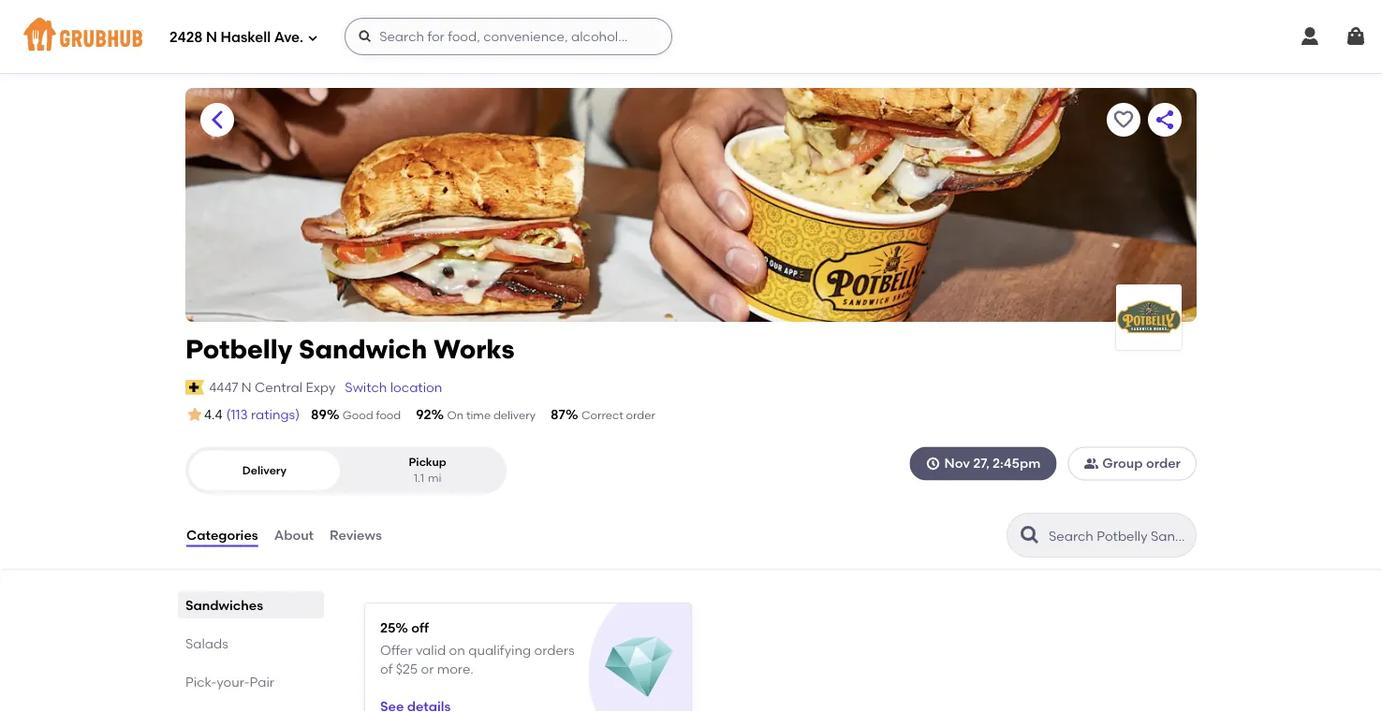 Task type: describe. For each thing, give the bounding box(es) containing it.
group order
[[1103, 456, 1181, 472]]

$25
[[396, 662, 418, 678]]

about
[[274, 528, 314, 544]]

group order button
[[1068, 447, 1197, 481]]

salads
[[185, 636, 228, 652]]

share icon image
[[1154, 109, 1177, 131]]

save this restaurant image
[[1113, 109, 1135, 131]]

mi
[[428, 472, 442, 485]]

subscription pass image
[[185, 380, 204, 395]]

sandwiches
[[185, 598, 263, 614]]

delivery
[[242, 464, 287, 477]]

(113 ratings)
[[226, 407, 300, 423]]

92
[[416, 407, 431, 423]]

4447 n central expy
[[209, 380, 336, 395]]

nov 27, 2:45pm
[[945, 456, 1041, 472]]

orders
[[534, 643, 575, 659]]

n for 4447
[[242, 380, 252, 395]]

star icon image
[[185, 406, 204, 424]]

expy
[[306, 380, 336, 395]]

works
[[434, 334, 515, 365]]

reviews
[[330, 528, 382, 544]]

switch location
[[345, 380, 442, 395]]

27,
[[974, 456, 990, 472]]

about button
[[273, 502, 315, 570]]

caret left icon image
[[206, 109, 229, 131]]

categories
[[186, 528, 258, 544]]

pick-your-pair
[[185, 675, 275, 690]]

89
[[311, 407, 327, 423]]

save this restaurant button
[[1107, 103, 1141, 137]]

qualifying
[[469, 643, 531, 659]]

nov
[[945, 456, 970, 472]]

promo image
[[605, 634, 674, 703]]

nov 27, 2:45pm button
[[910, 447, 1057, 481]]

food
[[376, 409, 401, 422]]

of
[[380, 662, 393, 678]]

2428 n haskell ave.
[[170, 29, 304, 46]]

sandwiches tab
[[185, 596, 317, 616]]

switch
[[345, 380, 387, 395]]

4.4
[[204, 407, 222, 423]]

potbelly sandwich works
[[185, 334, 515, 365]]

switch location button
[[344, 377, 443, 398]]

good food
[[343, 409, 401, 422]]

time
[[466, 409, 491, 422]]

more.
[[437, 662, 474, 678]]

potbelly
[[185, 334, 293, 365]]

order for group order
[[1146, 456, 1181, 472]]

off
[[412, 620, 429, 636]]

(113
[[226, 407, 248, 423]]

2:45pm
[[993, 456, 1041, 472]]

order for correct order
[[626, 409, 656, 422]]

potbelly sandwich works logo image
[[1117, 285, 1182, 350]]



Task type: locate. For each thing, give the bounding box(es) containing it.
4447 n central expy button
[[208, 377, 337, 398]]

n right "4447"
[[242, 380, 252, 395]]

categories button
[[185, 502, 259, 570]]

1 horizontal spatial n
[[242, 380, 252, 395]]

25%
[[380, 620, 408, 636]]

order right correct
[[626, 409, 656, 422]]

pick-your-pair tab
[[185, 673, 317, 692]]

option group containing pickup
[[185, 447, 507, 495]]

n inside navigation
[[206, 29, 217, 46]]

1 vertical spatial n
[[242, 380, 252, 395]]

your-
[[217, 675, 250, 690]]

1 vertical spatial order
[[1146, 456, 1181, 472]]

search icon image
[[1019, 525, 1042, 547]]

n for 2428
[[206, 29, 217, 46]]

on time delivery
[[447, 409, 536, 422]]

correct order
[[582, 409, 656, 422]]

offer
[[380, 643, 413, 659]]

on
[[447, 409, 464, 422]]

option group
[[185, 447, 507, 495]]

correct
[[582, 409, 624, 422]]

salads tab
[[185, 634, 317, 654]]

svg image
[[1345, 25, 1368, 48]]

0 vertical spatial n
[[206, 29, 217, 46]]

group
[[1103, 456, 1143, 472]]

valid
[[416, 643, 446, 659]]

location
[[390, 380, 442, 395]]

pickup
[[409, 456, 447, 469]]

svg image
[[1299, 25, 1322, 48], [358, 29, 373, 44], [307, 32, 319, 44], [926, 456, 941, 471]]

0 horizontal spatial n
[[206, 29, 217, 46]]

on
[[449, 643, 465, 659]]

pair
[[250, 675, 275, 690]]

n right 2428 on the top left
[[206, 29, 217, 46]]

svg image inside nov 27, 2:45pm button
[[926, 456, 941, 471]]

0 vertical spatial order
[[626, 409, 656, 422]]

central
[[255, 380, 303, 395]]

1.1
[[414, 472, 424, 485]]

25% off offer valid on qualifying orders of $25 or more.
[[380, 620, 575, 678]]

reviews button
[[329, 502, 383, 570]]

n
[[206, 29, 217, 46], [242, 380, 252, 395]]

or
[[421, 662, 434, 678]]

haskell
[[221, 29, 271, 46]]

2428
[[170, 29, 203, 46]]

order right group
[[1146, 456, 1181, 472]]

pick-
[[185, 675, 217, 690]]

4447
[[209, 380, 238, 395]]

good
[[343, 409, 373, 422]]

n inside button
[[242, 380, 252, 395]]

Search for food, convenience, alcohol... search field
[[345, 18, 673, 55]]

87
[[551, 407, 566, 423]]

sandwich
[[299, 334, 427, 365]]

0 horizontal spatial order
[[626, 409, 656, 422]]

main navigation navigation
[[0, 0, 1383, 73]]

ratings)
[[251, 407, 300, 423]]

order
[[626, 409, 656, 422], [1146, 456, 1181, 472]]

ave.
[[274, 29, 304, 46]]

delivery
[[494, 409, 536, 422]]

Search Potbelly Sandwich Works search field
[[1047, 527, 1191, 545]]

pickup 1.1 mi
[[409, 456, 447, 485]]

order inside button
[[1146, 456, 1181, 472]]

people icon image
[[1084, 456, 1099, 471]]

1 horizontal spatial order
[[1146, 456, 1181, 472]]



Task type: vqa. For each thing, say whether or not it's contained in the screenshot.
Pita Pan ready
no



